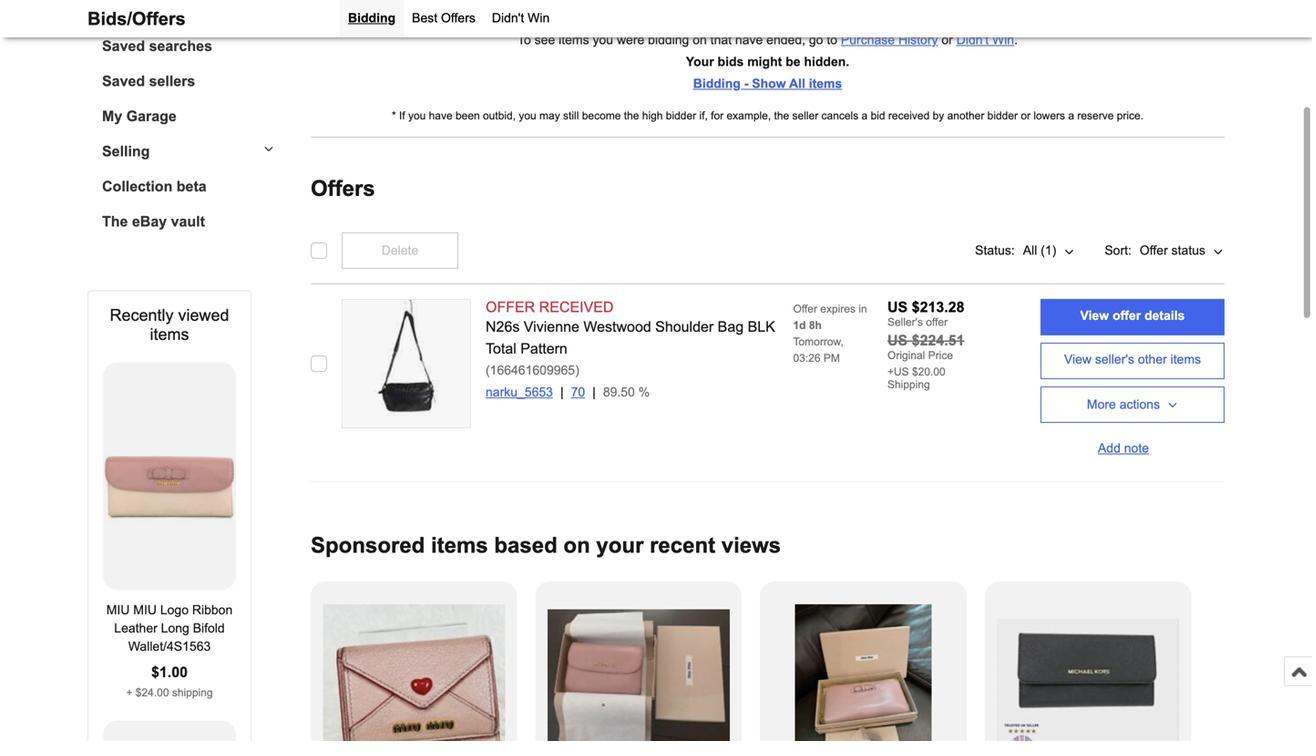 Task type: vqa. For each thing, say whether or not it's contained in the screenshot.
ANOTHER at top right
yes



Task type: locate. For each thing, give the bounding box(es) containing it.
0 horizontal spatial miu
[[106, 603, 130, 617]]

seller's
[[1096, 352, 1135, 366]]

offers right best
[[441, 11, 476, 25]]

0 vertical spatial didn't
[[492, 11, 524, 25]]

bidding left best
[[348, 11, 396, 25]]

0 horizontal spatial bidder
[[666, 109, 697, 122]]

didn't
[[492, 11, 524, 25], [957, 33, 989, 47]]

saved inside saved sellers link
[[102, 73, 145, 89]]

win right history
[[993, 33, 1015, 47]]

a
[[862, 109, 868, 122], [1069, 109, 1075, 122]]

offer status button
[[1139, 232, 1225, 269]]

win
[[528, 11, 550, 25], [993, 33, 1015, 47]]

166461609965
[[490, 363, 575, 377]]

by
[[933, 109, 945, 122]]

bag
[[718, 319, 744, 335]]

saved inside saved searches link
[[102, 38, 145, 54]]

0 vertical spatial on
[[693, 33, 707, 47]]

bidder
[[666, 109, 697, 122], [988, 109, 1018, 122]]

.
[[1015, 33, 1018, 47]]

have
[[736, 33, 763, 47], [429, 109, 453, 122]]

actions
[[1120, 397, 1161, 412]]

n26s vivienne westwood shoulder bag blk total pattern link
[[486, 319, 776, 357]]

sort: offer status
[[1105, 243, 1206, 258]]

the
[[102, 213, 128, 230]]

or right history
[[942, 33, 953, 47]]

offer left the status
[[1140, 243, 1168, 258]]

on left that
[[693, 33, 707, 47]]

vivienne
[[524, 319, 580, 335]]

1 horizontal spatial have
[[736, 33, 763, 47]]

1 horizontal spatial a
[[1069, 109, 1075, 122]]

seller
[[793, 109, 819, 122]]

+us
[[888, 366, 909, 378]]

you left may
[[519, 109, 537, 122]]

recently viewed items
[[110, 306, 229, 344]]

1 horizontal spatial didn't
[[957, 33, 989, 47]]

saved down bids/offers
[[102, 38, 145, 54]]

you right 'if'
[[408, 109, 426, 122]]

bidding
[[348, 11, 396, 25], [693, 77, 741, 91]]

have up might
[[736, 33, 763, 47]]

view offer details link
[[1041, 299, 1225, 335]]

win up see
[[528, 11, 550, 25]]

offer down $213.28
[[926, 316, 948, 328]]

were
[[617, 33, 645, 47]]

1 vertical spatial saved
[[102, 73, 145, 89]]

0 vertical spatial saved
[[102, 38, 145, 54]]

bidding inside to see items you were bidding on that have ended, go to purchase history or didn't win . your bids might be hidden. bidding - show all items
[[693, 77, 741, 91]]

view left seller's
[[1065, 352, 1092, 366]]

the left high
[[624, 109, 639, 122]]

all left (1) on the top right of page
[[1024, 243, 1038, 258]]

1 vertical spatial didn't
[[957, 33, 989, 47]]

expires
[[821, 303, 856, 315]]

0 vertical spatial view
[[1081, 309, 1110, 323]]

on left your on the left of page
[[564, 533, 590, 557]]

1 horizontal spatial offer
[[1140, 243, 1168, 258]]

items
[[559, 33, 589, 47], [809, 77, 843, 91], [150, 325, 189, 344], [1171, 352, 1202, 366], [431, 533, 488, 557]]

offer left the details at the right
[[1113, 309, 1142, 323]]

more
[[1087, 397, 1117, 412]]

didn't inside to see items you were bidding on that have ended, go to purchase history or didn't win . your bids might be hidden. bidding - show all items
[[957, 33, 989, 47]]

0 horizontal spatial on
[[564, 533, 590, 557]]

0 horizontal spatial bidding
[[348, 11, 396, 25]]

0 horizontal spatial or
[[942, 33, 953, 47]]

1 vertical spatial have
[[429, 109, 453, 122]]

didn't left '.'
[[957, 33, 989, 47]]

1 horizontal spatial offer
[[1113, 309, 1142, 323]]

1 horizontal spatial win
[[993, 33, 1015, 47]]

other
[[1138, 352, 1168, 366]]

miu
[[106, 603, 130, 617], [133, 603, 157, 617]]

items down 'recently'
[[150, 325, 189, 344]]

selling
[[102, 143, 150, 160]]

0 horizontal spatial you
[[408, 109, 426, 122]]

1 horizontal spatial bidder
[[988, 109, 1018, 122]]

us
[[888, 299, 908, 315], [888, 332, 908, 349]]

0 vertical spatial us
[[888, 299, 908, 315]]

0 vertical spatial or
[[942, 33, 953, 47]]

1 vertical spatial all
[[1024, 243, 1038, 258]]

blk
[[748, 319, 776, 335]]

may
[[540, 109, 560, 122]]

+ $24.00 shipping text field
[[126, 686, 213, 699]]

didn't up to
[[492, 11, 524, 25]]

2 horizontal spatial you
[[593, 33, 614, 47]]

pm
[[824, 352, 840, 364]]

the left the seller on the top of page
[[774, 109, 790, 122]]

price.
[[1117, 109, 1144, 122]]

0 horizontal spatial all
[[789, 77, 806, 91]]

to see items you were bidding on that have ended, go to purchase history or didn't win . your bids might be hidden. bidding - show all items
[[518, 33, 1018, 91]]

offers inside button
[[441, 11, 476, 25]]

might
[[748, 55, 782, 69]]

0 vertical spatial win
[[528, 11, 550, 25]]

items down hidden.
[[809, 77, 843, 91]]

0 vertical spatial bidding
[[348, 11, 396, 25]]

all down be
[[789, 77, 806, 91]]

shoulder
[[656, 319, 714, 335]]

logo
[[160, 603, 189, 617]]

view up seller's
[[1081, 309, 1110, 323]]

bidder right another
[[988, 109, 1018, 122]]

have left been
[[429, 109, 453, 122]]

$224.51
[[912, 332, 965, 349]]

didn't inside button
[[492, 11, 524, 25]]

received
[[889, 109, 930, 122]]

1 vertical spatial view
[[1065, 352, 1092, 366]]

win inside to see items you were bidding on that have ended, go to purchase history or didn't win . your bids might be hidden. bidding - show all items
[[993, 33, 1015, 47]]

0 vertical spatial all
[[789, 77, 806, 91]]

sponsored
[[311, 533, 425, 557]]

offer up the '1d'
[[794, 303, 818, 315]]

recent
[[650, 533, 716, 557]]

1 vertical spatial bidding
[[693, 77, 741, 91]]

1 horizontal spatial miu
[[133, 603, 157, 617]]

items left based at the left bottom of page
[[431, 533, 488, 557]]

0 horizontal spatial offers
[[311, 176, 375, 201]]

tomorrow,
[[794, 335, 844, 348]]

us up original
[[888, 332, 908, 349]]

offers up delete button
[[311, 176, 375, 201]]

be
[[786, 55, 801, 69]]

saved up my
[[102, 73, 145, 89]]

1 vertical spatial on
[[564, 533, 590, 557]]

offer inside us $213.28 seller's offer us $224.51 original price +us $20.00 shipping
[[926, 316, 948, 328]]

bidder left if,
[[666, 109, 697, 122]]

0 horizontal spatial win
[[528, 11, 550, 25]]

1 vertical spatial offers
[[311, 176, 375, 201]]

bidding down bids
[[693, 77, 741, 91]]

0 vertical spatial offer
[[1140, 243, 1168, 258]]

1 horizontal spatial on
[[693, 33, 707, 47]]

0 horizontal spatial offer
[[926, 316, 948, 328]]

1 horizontal spatial bidding
[[693, 77, 741, 91]]

collection beta link
[[102, 178, 274, 195]]

based
[[494, 533, 558, 557]]

us up seller's
[[888, 299, 908, 315]]

view seller's other items link
[[1041, 343, 1225, 379]]

0 vertical spatial offers
[[441, 11, 476, 25]]

1 vertical spatial offer
[[794, 303, 818, 315]]

my garage link
[[102, 108, 274, 125]]

0 horizontal spatial didn't
[[492, 11, 524, 25]]

collection beta
[[102, 178, 207, 195]]

70
[[571, 385, 585, 399]]

price
[[929, 349, 954, 361]]

original
[[888, 349, 926, 361]]

details
[[1145, 309, 1185, 323]]

delete
[[382, 243, 419, 258]]

pattern
[[521, 340, 568, 357]]

$1.00 text field
[[151, 664, 188, 681]]

1 horizontal spatial offers
[[441, 11, 476, 25]]

0 horizontal spatial offer
[[794, 303, 818, 315]]

view inside 'link'
[[1081, 309, 1110, 323]]

or inside to see items you were bidding on that have ended, go to purchase history or didn't win . your bids might be hidden. bidding - show all items
[[942, 33, 953, 47]]

a right lowers
[[1069, 109, 1075, 122]]

1 vertical spatial or
[[1021, 109, 1031, 122]]

to
[[827, 33, 838, 47]]

1 vertical spatial us
[[888, 332, 908, 349]]

1 horizontal spatial you
[[519, 109, 537, 122]]

offer
[[486, 299, 535, 315]]

my garage
[[102, 108, 177, 124]]

1 us from the top
[[888, 299, 908, 315]]

outbid,
[[483, 109, 516, 122]]

saved sellers link
[[102, 73, 274, 90]]

0 horizontal spatial the
[[624, 109, 639, 122]]

you left were
[[593, 33, 614, 47]]

1 horizontal spatial the
[[774, 109, 790, 122]]

1 vertical spatial win
[[993, 33, 1015, 47]]

1 horizontal spatial all
[[1024, 243, 1038, 258]]

offer
[[1113, 309, 1142, 323], [926, 316, 948, 328]]

2 saved from the top
[[102, 73, 145, 89]]

or left lowers
[[1021, 109, 1031, 122]]

0 vertical spatial have
[[736, 33, 763, 47]]

narku_5653 link
[[486, 385, 571, 399]]

offer inside 'link'
[[1113, 309, 1142, 323]]

a left bid
[[862, 109, 868, 122]]

0 horizontal spatial a
[[862, 109, 868, 122]]

1 saved from the top
[[102, 38, 145, 54]]

%
[[639, 385, 650, 399]]

1d
[[794, 319, 806, 331]]



Task type: describe. For each thing, give the bounding box(es) containing it.
sellers
[[149, 73, 195, 89]]

that
[[711, 33, 732, 47]]

view offer details
[[1081, 309, 1185, 323]]

example,
[[727, 109, 771, 122]]

items right other
[[1171, 352, 1202, 366]]

ended,
[[767, 33, 806, 47]]

items inside "recently viewed items"
[[150, 325, 189, 344]]

70 link
[[571, 385, 603, 399]]

*
[[392, 109, 396, 122]]

0 horizontal spatial have
[[429, 109, 453, 122]]

2 a from the left
[[1069, 109, 1075, 122]]

received
[[539, 299, 614, 315]]

best
[[412, 11, 438, 25]]

have inside to see items you were bidding on that have ended, go to purchase history or didn't win . your bids might be hidden. bidding - show all items
[[736, 33, 763, 47]]

saved searches link
[[102, 38, 274, 55]]

more actions button
[[1041, 387, 1225, 423]]

wallet/4s1563
[[128, 640, 211, 654]]

2 the from the left
[[774, 109, 790, 122]]

saved for saved searches
[[102, 38, 145, 54]]

bifold
[[193, 621, 225, 635]]

win inside button
[[528, 11, 550, 25]]

bid
[[871, 109, 886, 122]]

bids/offers
[[88, 9, 186, 29]]

still
[[563, 109, 579, 122]]

03:26
[[794, 352, 821, 364]]

go
[[809, 33, 824, 47]]

recently
[[110, 306, 174, 325]]

garage
[[126, 108, 177, 124]]

view for view seller's other items
[[1065, 352, 1092, 366]]

1 horizontal spatial or
[[1021, 109, 1031, 122]]

saved searches
[[102, 38, 212, 54]]

bidding button
[[340, 0, 404, 36]]

beta
[[177, 178, 207, 195]]

purchase history link
[[841, 33, 938, 47]]

+
[[126, 686, 133, 699]]

89.50
[[603, 385, 635, 399]]

2 us from the top
[[888, 332, 908, 349]]

items right see
[[559, 33, 589, 47]]

shipping
[[172, 686, 213, 699]]

narku_5653
[[486, 385, 553, 399]]

offer received n26s vivienne westwood shoulder bag blk total pattern ( 166461609965 )
[[486, 299, 776, 377]]

sponsored items based on your recent views
[[311, 533, 781, 557]]

1 bidder from the left
[[666, 109, 697, 122]]

you inside to see items you were bidding on that have ended, go to purchase history or didn't win . your bids might be hidden. bidding - show all items
[[593, 33, 614, 47]]

saved for saved sellers
[[102, 73, 145, 89]]

your
[[597, 533, 644, 557]]

bidding inside button
[[348, 11, 396, 25]]

if
[[399, 109, 405, 122]]

bidding - show all items link
[[693, 77, 843, 91]]

$213.28
[[912, 299, 965, 315]]

become
[[582, 109, 621, 122]]

status: all (1)
[[976, 243, 1057, 258]]

westwood
[[584, 319, 652, 335]]

$24.00
[[136, 686, 169, 699]]

purchase
[[841, 33, 895, 47]]

view seller's other items
[[1065, 352, 1202, 366]]

add note button
[[1041, 430, 1225, 467]]

ebay
[[132, 213, 167, 230]]

didn't win link
[[957, 33, 1015, 47]]

the ebay vault link
[[102, 213, 274, 230]]

1 a from the left
[[862, 109, 868, 122]]

89.50 %
[[603, 385, 650, 399]]

hidden.
[[804, 55, 850, 69]]

reserve
[[1078, 109, 1114, 122]]

n26s vivienne westwood shoulder bag blk total pattern image
[[359, 300, 454, 428]]

high
[[642, 109, 663, 122]]

us $213.28 seller's offer us $224.51 original price +us $20.00 shipping
[[888, 299, 965, 391]]

bids
[[718, 55, 744, 69]]

collection
[[102, 178, 173, 195]]

2 bidder from the left
[[988, 109, 1018, 122]]

delete button
[[342, 232, 459, 269]]

for
[[711, 109, 724, 122]]

sort:
[[1105, 243, 1132, 258]]

watchlist
[[102, 3, 166, 19]]

didn't win button
[[484, 0, 558, 36]]

on inside to see items you were bidding on that have ended, go to purchase history or didn't win . your bids might be hidden. bidding - show all items
[[693, 33, 707, 47]]

cancels
[[822, 109, 859, 122]]

all inside to see items you were bidding on that have ended, go to purchase history or didn't win . your bids might be hidden. bidding - show all items
[[789, 77, 806, 91]]

status:
[[976, 243, 1015, 258]]

to
[[518, 33, 531, 47]]

shipping
[[888, 378, 930, 391]]

if,
[[700, 109, 708, 122]]

watchlist link
[[102, 3, 274, 20]]

1 miu from the left
[[106, 603, 130, 617]]

2 miu from the left
[[133, 603, 157, 617]]

(1)
[[1041, 243, 1057, 258]]

seller's
[[888, 316, 923, 328]]

$1.00
[[151, 664, 188, 681]]

offer expires in 1d 8h tomorrow, 03:26 pm
[[794, 303, 868, 364]]

all (1) button
[[1023, 232, 1076, 269]]

history
[[899, 33, 938, 47]]

)
[[575, 363, 580, 377]]

in
[[859, 303, 868, 315]]

offer inside offer expires in 1d 8h tomorrow, 03:26 pm
[[794, 303, 818, 315]]

view for view offer details
[[1081, 309, 1110, 323]]

your
[[686, 55, 714, 69]]

more actions
[[1087, 397, 1161, 412]]

views
[[722, 533, 781, 557]]

add note
[[1098, 441, 1150, 455]]

$1.00 + $24.00 shipping
[[126, 664, 213, 699]]

1 the from the left
[[624, 109, 639, 122]]

note
[[1125, 441, 1150, 455]]

$20.00
[[913, 366, 946, 378]]



